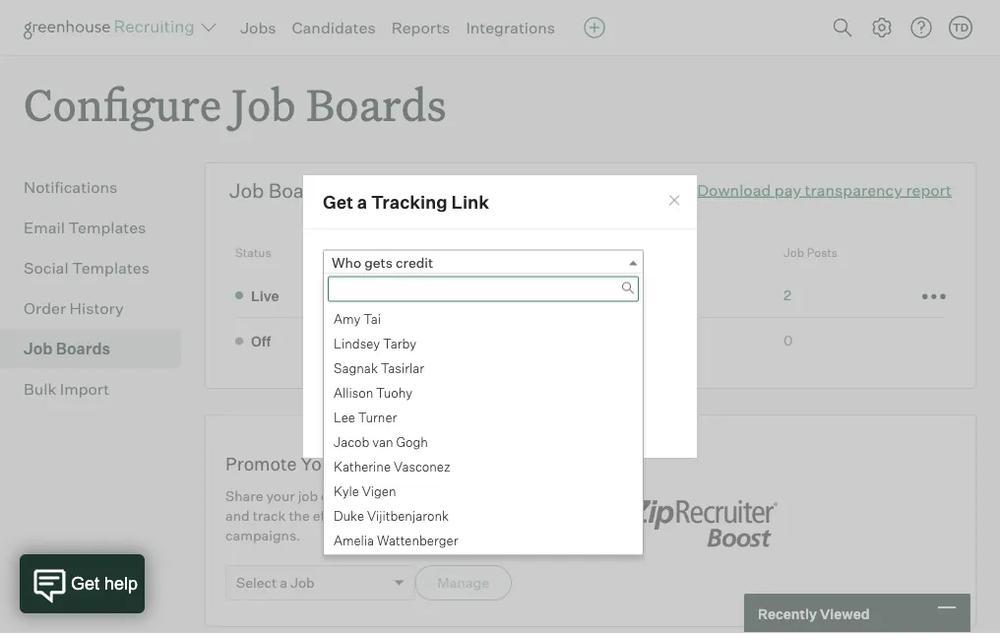 Task type: vqa. For each thing, say whether or not it's contained in the screenshot.
rightmost '2023'
no



Task type: describe. For each thing, give the bounding box(es) containing it.
download pay transparency report link
[[678, 180, 952, 200]]

1 vertical spatial job boards
[[24, 339, 110, 359]]

vasconez
[[394, 459, 451, 474]]

email
[[24, 218, 65, 237]]

1 vertical spatial your
[[416, 507, 445, 524]]

bulk import
[[24, 379, 110, 399]]

job down jobs link
[[232, 75, 296, 133]]

0 link
[[784, 332, 793, 349]]

job boards link
[[24, 337, 173, 361]]

kyle
[[334, 483, 359, 499]]

bulk
[[24, 379, 56, 399]]

posts
[[807, 245, 838, 260]]

social templates link
[[24, 256, 173, 280]]

reports link
[[392, 18, 450, 37]]

get a tracking link
[[323, 191, 489, 213]]

greenhouse recruiting image
[[24, 16, 201, 39]]

tai
[[364, 311, 381, 327]]

adept for adept
[[374, 286, 415, 303]]

integrations
[[466, 18, 555, 37]]

configure
[[24, 75, 222, 133]]

0
[[784, 332, 793, 349]]

a for source...
[[375, 298, 383, 315]]

allison
[[334, 385, 373, 401]]

templates for social templates
[[72, 258, 150, 278]]

0 horizontal spatial jobs
[[240, 18, 276, 37]]

configure job boards
[[24, 75, 447, 133]]

vigen
[[362, 483, 396, 499]]

duke
[[334, 508, 365, 524]]

order history link
[[24, 297, 173, 320]]

integrated
[[365, 488, 432, 505]]

1 job from the left
[[298, 488, 318, 505]]

order history
[[24, 299, 124, 318]]

on
[[321, 488, 337, 505]]

notifications link
[[24, 175, 173, 199]]

name
[[409, 245, 442, 260]]

0 horizontal spatial your
[[266, 488, 295, 505]]

notifications
[[24, 177, 118, 197]]

katherine
[[334, 459, 391, 474]]

promote
[[225, 453, 297, 475]]

2 link
[[784, 286, 792, 303]]

tracking
[[371, 191, 448, 213]]

job up bulk
[[24, 339, 53, 359]]

templates for email templates
[[68, 218, 146, 237]]

amy tai lindsey tarby sagnak tasirlar allison tuohy lee turner jacob van gogh katherine vasconez kyle vigen duke vijitbenjaronk amelia wattenberger
[[334, 311, 458, 548]]

who
[[332, 253, 361, 271]]

van
[[372, 434, 394, 450]]

internal
[[416, 331, 466, 348]]

tasirlar
[[381, 360, 424, 376]]

integrations link
[[466, 18, 555, 37]]

reports
[[392, 18, 450, 37]]

download
[[697, 180, 771, 200]]

status
[[235, 245, 271, 260]]

effectiveness
[[313, 507, 398, 524]]

td button
[[949, 16, 973, 39]]

jacob
[[334, 434, 370, 450]]

zip recruiter image
[[591, 483, 788, 559]]

viewed
[[820, 605, 870, 622]]

amelia
[[334, 533, 374, 548]]

board name
[[374, 245, 442, 260]]

track
[[253, 507, 286, 524]]

campaigns.
[[225, 527, 301, 544]]

gogh
[[396, 434, 428, 450]]

download pay transparency report
[[697, 180, 952, 200]]

who gets credit link
[[323, 250, 644, 274]]

order
[[24, 299, 66, 318]]

get a tracking link dialog
[[302, 174, 698, 556]]

get
[[323, 191, 354, 213]]

td button
[[945, 12, 977, 43]]

lee
[[334, 410, 355, 425]]

who gets credit
[[332, 253, 433, 271]]

adept internal
[[374, 331, 466, 348]]

import
[[60, 379, 110, 399]]

1 vertical spatial boards
[[268, 178, 334, 203]]

td
[[953, 21, 969, 34]]

2 job from the left
[[435, 488, 455, 505]]

recently viewed
[[758, 605, 870, 622]]



Task type: locate. For each thing, give the bounding box(es) containing it.
none submit inside get a tracking link dialog
[[323, 338, 417, 365]]

select a source...
[[332, 298, 442, 315]]

lindsey
[[334, 336, 380, 351]]

1 horizontal spatial job
[[435, 488, 455, 505]]

adept internal link
[[374, 330, 471, 349]]

your right of
[[416, 507, 445, 524]]

a for job
[[280, 574, 287, 591]]

1 vertical spatial adept
[[374, 331, 413, 348]]

0 horizontal spatial select
[[236, 574, 277, 591]]

a down campaigns.
[[280, 574, 287, 591]]

1 vertical spatial templates
[[72, 258, 150, 278]]

close image
[[667, 192, 682, 208]]

history
[[69, 299, 124, 318]]

job left on
[[298, 488, 318, 505]]

0 vertical spatial jobs
[[240, 18, 276, 37]]

1 horizontal spatial select
[[332, 298, 372, 315]]

social templates
[[24, 258, 150, 278]]

tuohy
[[376, 385, 413, 401]]

adept down tai
[[374, 331, 413, 348]]

select a job
[[236, 574, 315, 591]]

and
[[225, 507, 250, 524]]

0 vertical spatial select
[[332, 298, 372, 315]]

link
[[451, 191, 489, 213]]

job
[[298, 488, 318, 505], [435, 488, 455, 505]]

templates up order history link
[[72, 258, 150, 278]]

job down campaigns.
[[290, 574, 315, 591]]

select up lindsey
[[332, 298, 372, 315]]

0 horizontal spatial job boards
[[24, 339, 110, 359]]

a
[[357, 191, 367, 213], [375, 298, 383, 315], [280, 574, 287, 591]]

0 horizontal spatial a
[[280, 574, 287, 591]]

credit
[[396, 253, 433, 271]]

candidates
[[292, 18, 376, 37]]

your up track
[[266, 488, 295, 505]]

adept up tai
[[374, 286, 415, 303]]

live
[[251, 287, 279, 304]]

a inside select a source... link
[[375, 298, 383, 315]]

turner
[[358, 410, 397, 425]]

None text field
[[328, 276, 639, 302], [323, 379, 583, 405], [328, 276, 639, 302], [323, 379, 583, 405]]

1 vertical spatial jobs
[[343, 453, 383, 475]]

adept for adept internal
[[374, 331, 413, 348]]

off
[[251, 332, 271, 350]]

email templates link
[[24, 216, 173, 239]]

2 horizontal spatial a
[[375, 298, 383, 315]]

templates up social templates link
[[68, 218, 146, 237]]

a right get
[[357, 191, 367, 213]]

amy
[[334, 311, 361, 327]]

0 vertical spatial your
[[266, 488, 295, 505]]

1 horizontal spatial your
[[416, 507, 445, 524]]

of
[[401, 507, 413, 524]]

share your job on our integrated job boards and track the effectiveness of your campaigns.
[[225, 488, 503, 544]]

0 vertical spatial a
[[357, 191, 367, 213]]

recently
[[758, 605, 817, 622]]

bulk import link
[[24, 377, 173, 401]]

2 vertical spatial a
[[280, 574, 287, 591]]

transparency
[[805, 180, 903, 200]]

select a source... link
[[323, 294, 644, 318]]

the
[[289, 507, 310, 524]]

0 vertical spatial boards
[[306, 75, 447, 133]]

2
[[784, 286, 792, 303]]

1 horizontal spatial jobs
[[343, 453, 383, 475]]

0 vertical spatial templates
[[68, 218, 146, 237]]

boards
[[458, 488, 503, 505]]

select for select a job
[[236, 574, 277, 591]]

1 vertical spatial a
[[375, 298, 383, 315]]

boards
[[306, 75, 447, 133], [268, 178, 334, 203], [56, 339, 110, 359]]

1 vertical spatial select
[[236, 574, 277, 591]]

jobs down jacob
[[343, 453, 383, 475]]

search image
[[831, 16, 855, 39]]

select down campaigns.
[[236, 574, 277, 591]]

select
[[332, 298, 372, 315], [236, 574, 277, 591]]

1 adept from the top
[[374, 286, 415, 303]]

social
[[24, 258, 69, 278]]

a right amy
[[375, 298, 383, 315]]

candidates link
[[292, 18, 376, 37]]

0 vertical spatial adept
[[374, 286, 415, 303]]

email templates
[[24, 218, 146, 237]]

boards down candidates
[[306, 75, 447, 133]]

your
[[266, 488, 295, 505], [416, 507, 445, 524]]

job left posts
[[784, 245, 805, 260]]

configure image
[[870, 16, 894, 39]]

job boards up bulk import
[[24, 339, 110, 359]]

1 horizontal spatial a
[[357, 191, 367, 213]]

0 horizontal spatial job
[[298, 488, 318, 505]]

board
[[374, 245, 407, 260]]

gets
[[364, 253, 393, 271]]

share
[[225, 488, 263, 505]]

boards up 'import'
[[56, 339, 110, 359]]

templates
[[68, 218, 146, 237], [72, 258, 150, 278]]

0 vertical spatial job boards
[[229, 178, 334, 203]]

select for select a source...
[[332, 298, 372, 315]]

2 adept from the top
[[374, 331, 413, 348]]

job up status
[[229, 178, 264, 203]]

report
[[906, 180, 952, 200]]

promote your jobs
[[225, 453, 383, 475]]

source...
[[386, 298, 442, 315]]

boards up status
[[268, 178, 334, 203]]

wattenberger
[[377, 533, 458, 548]]

a for tracking
[[357, 191, 367, 213]]

pay
[[775, 180, 802, 200]]

tarby
[[383, 336, 417, 351]]

2 vertical spatial boards
[[56, 339, 110, 359]]

select inside get a tracking link dialog
[[332, 298, 372, 315]]

job boards
[[229, 178, 334, 203], [24, 339, 110, 359]]

adept link
[[374, 285, 421, 304]]

job left boards
[[435, 488, 455, 505]]

sagnak
[[334, 360, 378, 376]]

job posts
[[784, 245, 838, 260]]

adept
[[374, 286, 415, 303], [374, 331, 413, 348]]

vijitbenjaronk
[[367, 508, 449, 524]]

our
[[340, 488, 362, 505]]

1 horizontal spatial job boards
[[229, 178, 334, 203]]

job boards up status
[[229, 178, 334, 203]]

jobs left candidates
[[240, 18, 276, 37]]

None submit
[[323, 338, 417, 365]]

jobs link
[[240, 18, 276, 37]]

your
[[301, 453, 339, 475]]



